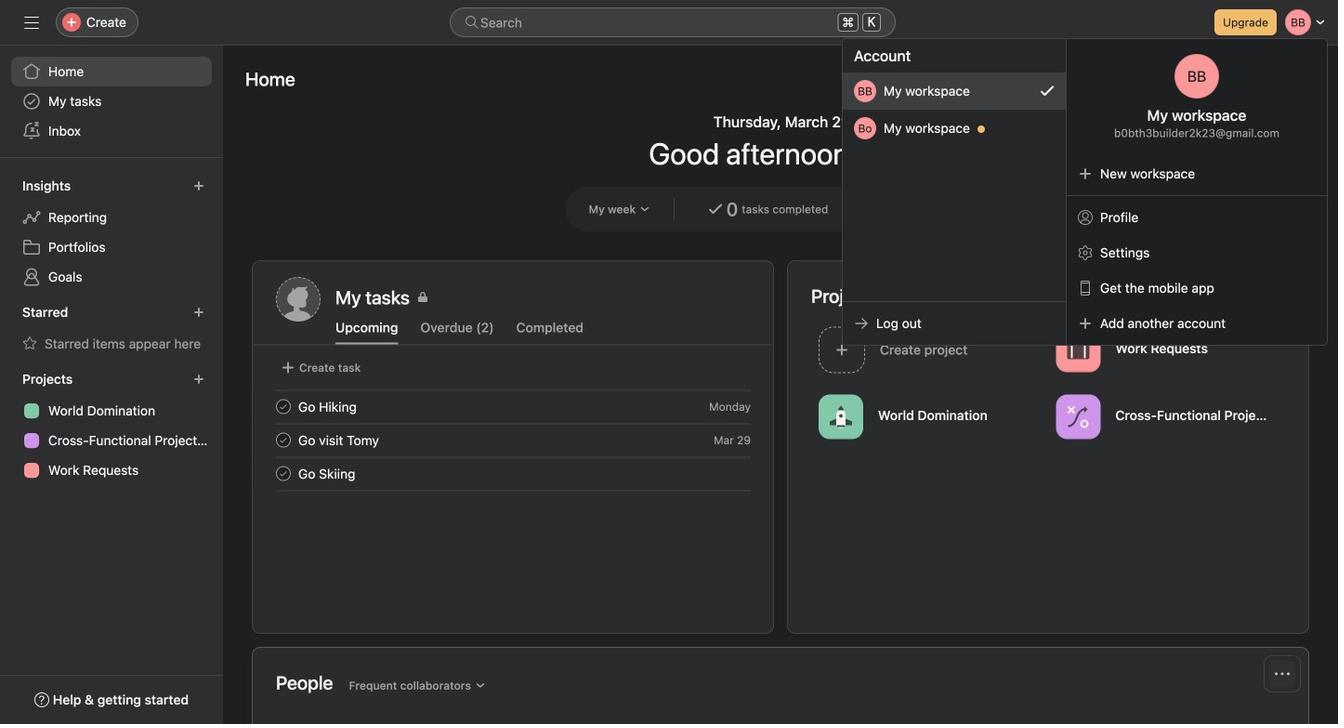 Task type: locate. For each thing, give the bounding box(es) containing it.
2 vertical spatial mark complete checkbox
[[272, 463, 295, 485]]

insights element
[[0, 169, 223, 296]]

None field
[[450, 7, 896, 37]]

0 vertical spatial mark complete checkbox
[[272, 396, 295, 418]]

hide sidebar image
[[24, 15, 39, 30]]

mark complete image
[[272, 429, 295, 451], [272, 463, 295, 485]]

2 mark complete checkbox from the top
[[272, 429, 295, 451]]

2 mark complete image from the top
[[272, 463, 295, 485]]

1 vertical spatial mark complete image
[[272, 463, 295, 485]]

1 mark complete image from the top
[[272, 429, 295, 451]]

0 vertical spatial mark complete image
[[272, 429, 295, 451]]

3 mark complete checkbox from the top
[[272, 463, 295, 485]]

new project or portfolio image
[[193, 374, 205, 385]]

mark complete image
[[272, 396, 295, 418]]

Mark complete checkbox
[[272, 396, 295, 418], [272, 429, 295, 451], [272, 463, 295, 485]]

radio item
[[843, 73, 1066, 110]]

list item
[[812, 322, 1049, 378], [254, 390, 774, 423], [254, 423, 774, 457], [254, 457, 774, 490]]

1 vertical spatial mark complete checkbox
[[272, 429, 295, 451]]

line_and_symbols image
[[1068, 406, 1090, 428]]

menu
[[843, 39, 1328, 345]]



Task type: vqa. For each thing, say whether or not it's contained in the screenshot.
the middle Team
no



Task type: describe. For each thing, give the bounding box(es) containing it.
Search tasks, projects, and more text field
[[450, 7, 896, 37]]

1 mark complete checkbox from the top
[[272, 396, 295, 418]]

rocket image
[[830, 406, 853, 428]]

mark complete image for 3rd mark complete checkbox from the top
[[272, 463, 295, 485]]

mark complete image for 2nd mark complete checkbox from the top
[[272, 429, 295, 451]]

global element
[[0, 46, 223, 157]]

add profile photo image
[[276, 277, 321, 322]]

add items to starred image
[[193, 307, 205, 318]]

projects element
[[0, 363, 223, 489]]

new insights image
[[193, 180, 205, 192]]

starred element
[[0, 296, 223, 363]]

briefcase image
[[1068, 339, 1090, 361]]



